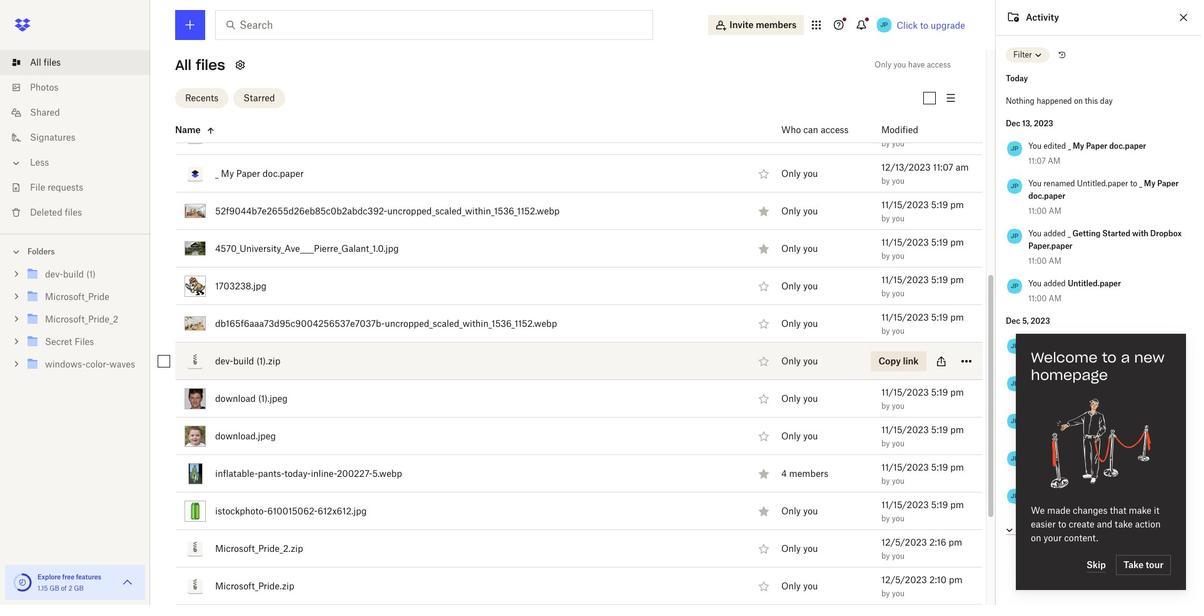 Task type: describe. For each thing, give the bounding box(es) containing it.
welcome
[[1031, 349, 1098, 367]]

5:19 for 52f9044b7e2655d26eb85c0b2abdc392-uncropped_scaled_within_1536_1152.webp
[[931, 199, 948, 210]]

11:00 am for _ getting started with dropbox paper.paper
[[1029, 257, 1062, 266]]

all files list item
[[0, 50, 150, 75]]

all inside list item
[[30, 57, 41, 68]]

/4570_university_ave____pierre_galant_1.0.jpg image
[[185, 242, 206, 256]]

name 52f9044b7e2655d26eb85c0b2abdc392-uncropped_scaled_within_1536_1152.webp, modified 11/15/2023 5:19 pm, element
[[148, 193, 983, 230]]

only you for download.jpeg
[[782, 431, 818, 442]]

in for you added pirated movies 2:37 pm • in windows-color-waves
[[1065, 467, 1071, 476]]

you for you added pirated movies 2:38 pm • in windows-color-waves
[[1029, 414, 1042, 424]]

only for dev-build (1).zip
[[782, 356, 801, 367]]

today-
[[285, 468, 311, 479]]

11/15/2023 for 4570_university_ave____pierre_galant_1.0.jpg
[[882, 237, 929, 247]]

jp inside popup button
[[881, 21, 888, 29]]

db165f6aaa73d95c9004256537e7037b-uncropped_scaled_within_1536_1152.webp
[[215, 318, 557, 329]]

/52f9044b7e2655d26eb85c0b2abdc392 uncropped_scaled_within_1536_1152.webp image
[[185, 204, 206, 218]]

microsoft_pride.zip link
[[215, 579, 294, 594]]

movies inside you added pirated movies 2:38 pm • in windows-color-waves
[[1096, 414, 1123, 424]]

uncropped_scaled_within_1536_1152.webp for 52f9044b7e2655d26eb85c0b2abdc392-
[[387, 206, 560, 216]]

2023 for dec 13, 2023
[[1034, 119, 1054, 128]]

12/5/2023 2:10 pm by you
[[882, 575, 963, 599]]

members for 4 members
[[789, 469, 829, 479]]

this
[[1085, 96, 1098, 106]]

we made changes that make it easier to create and take action on your content.
[[1031, 506, 1161, 544]]

inline-
[[311, 468, 337, 479]]

only you for microsoft_pride.zip
[[782, 581, 818, 592]]

to inside we made changes that make it easier to create and take action on your content.
[[1058, 519, 1067, 530]]

untitled.paper for added
[[1068, 279, 1121, 288]]

only for db165f6aaa73d95c9004256537e7037b-uncropped_scaled_within_1536_1152.webp
[[782, 319, 801, 329]]

only you button for dev-build (1).zip
[[782, 355, 818, 369]]

download
[[215, 393, 256, 404]]

db165f6aaa73d95c9004256537e7037b-uncropped_scaled_within_1536_1152.webp link
[[215, 316, 557, 331]]

secret files link inside group
[[25, 334, 140, 351]]

you added pirated movies 2:38 pm • in windows-color-waves
[[1029, 414, 1151, 439]]

action
[[1135, 519, 1161, 530]]

to inside welcome to a new homepage
[[1102, 349, 1117, 367]]

(1).jpeg
[[258, 393, 288, 404]]

only you button for microsoft_pride.zip
[[782, 580, 818, 594]]

dropbox
[[1151, 229, 1182, 238]]

am inside you edited _ my paper doc.paper 11:07 am
[[1048, 156, 1061, 166]]

5:19 for download.jpeg
[[931, 425, 948, 435]]

download (1).jpeg link
[[215, 391, 288, 406]]

jp button
[[874, 15, 894, 35]]

in up homepage
[[1065, 354, 1072, 364]]

signatures
[[30, 132, 75, 143]]

explore free features 1.15 gb of 2 gb
[[38, 574, 101, 593]]

name download (1).jpeg, modified 11/15/2023 5:19 pm, element
[[148, 380, 983, 418]]

you inside 12/13/2023 11:07 am by you
[[892, 176, 905, 186]]

2 horizontal spatial files
[[196, 56, 225, 74]]

secret files inside group
[[45, 337, 94, 347]]

am for 12/13/2023 11:00 am
[[957, 124, 970, 135]]

/inflatable pants today inline 200227 5.webp image
[[188, 463, 202, 485]]

only you button inside the 'name _ getting started with dropbox paper.paper, modified 12/13/2023 11:00 am,' element
[[782, 130, 818, 143]]

take
[[1124, 560, 1144, 571]]

you added
[[1029, 229, 1068, 238]]

remove from starred image
[[756, 504, 772, 519]]

less image
[[10, 157, 23, 170]]

am inside you added untitled.paper 11:00 am
[[1049, 294, 1062, 303]]

paper inside you edited _ my paper doc.paper 11:07 am
[[1086, 141, 1108, 151]]

with
[[1133, 229, 1149, 238]]

add to starred image for db165f6aaa73d95c9004256537e7037b-uncropped_scaled_within_1536_1152.webp
[[756, 316, 772, 331]]

only you for 4570_university_ave____pierre_galant_1.0.jpg
[[782, 244, 818, 254]]

• for you added pirated movies 2:38 pm • in windows-color-waves
[[1061, 429, 1063, 439]]

windows- down folder settings image
[[215, 93, 256, 104]]

you for you added test in pirated movies
[[1029, 377, 1042, 386]]

by for dev-build (1).zip
[[882, 364, 890, 373]]

2:38 inside you added pirated movies 2:38 pm • in windows-color-waves
[[1029, 429, 1045, 439]]

list containing all files
[[0, 43, 150, 234]]

files for deleted files link
[[65, 207, 82, 218]]

only you button for istockphoto-610015062-612x612.jpg
[[782, 505, 818, 519]]

5:19 for istockphoto-610015062-612x612.jpg
[[931, 500, 948, 510]]

db165f6aaa73d95c9004256537e7037b-
[[215, 318, 385, 329]]

• for you added movie posters 2:36 pm • in secret files
[[1061, 504, 1063, 514]]

11/15/2023 for 1703238.jpg
[[882, 274, 929, 285]]

files inside group
[[75, 337, 94, 347]]

close right sidebar image
[[1176, 10, 1191, 25]]

pm up homepage
[[1047, 354, 1059, 364]]

you inside 12/5/2023 2:16 pm by you
[[892, 552, 905, 561]]

signatures link
[[10, 125, 150, 150]]

pm for inflatable-pants-today-inline-200227-5.webp
[[951, 462, 964, 473]]

started
[[1103, 229, 1131, 238]]

1703238.jpg
[[215, 281, 267, 291]]

/db165f6aaa73d95c9004256537e7037b uncropped_scaled_within_1536_1152.webp image
[[185, 317, 206, 331]]

less
[[30, 157, 49, 168]]

4 members
[[782, 469, 829, 479]]

we
[[1031, 506, 1045, 516]]

1.15
[[38, 585, 48, 593]]

color- inside you added pirated movies 2:37 pm • in windows-color-waves
[[1108, 467, 1128, 476]]

activity
[[1026, 12, 1059, 23]]

microsoft_pride
[[45, 292, 110, 302]]

jp up 'dec 5, 2023' at the right bottom of the page
[[1011, 282, 1019, 290]]

upgrade
[[931, 20, 965, 31]]

add to starred image for 12/13/2023 11:07 am
[[756, 166, 772, 181]]

microsoft_pride_2.zip
[[215, 543, 303, 554]]

11:00 up you added
[[1029, 206, 1047, 216]]

only you for download (1).jpeg
[[782, 394, 818, 404]]

take
[[1115, 519, 1133, 530]]

windows- inside group
[[45, 359, 86, 370]]

happened
[[1037, 96, 1072, 106]]

5:19 for 4570_university_ave____pierre_galant_1.0.jpg
[[931, 237, 948, 247]]

610015062-
[[267, 506, 318, 517]]

copy link
[[879, 356, 919, 366]]

2 - from the left
[[885, 55, 889, 66]]

pm for 1703238.jpg
[[951, 274, 964, 285]]

dev-build (1).zip
[[215, 356, 281, 366]]

11/15/2023 5:19 pm by you for inflatable-pants-today-inline-200227-5.webp
[[882, 462, 964, 486]]

recents
[[185, 92, 219, 103]]

11:00 inside you added untitled.paper 11:00 am
[[1029, 294, 1047, 303]]

1 vertical spatial secret
[[45, 337, 72, 347]]

by for 52f9044b7e2655d26eb85c0b2abdc392-uncropped_scaled_within_1536_1152.webp
[[882, 214, 890, 223]]

microsoft_pride_2
[[45, 314, 118, 325]]

you inside 12/5/2023 2:10 pm by you
[[892, 589, 905, 599]]

windows- inside you added pirated movies 2:37 pm • in windows-color-waves
[[1073, 467, 1108, 476]]

name 4570_university_ave____pierre_galant_1.0.jpg, modified 11/15/2023 5:19 pm, element
[[148, 230, 983, 268]]

jp left renamed
[[1011, 182, 1019, 190]]

paper inside _ my paper doc.paper link
[[236, 168, 260, 179]]

pants-
[[258, 468, 285, 479]]

only inside the 'name _ getting started with dropbox paper.paper, modified 12/13/2023 11:00 am,' element
[[782, 131, 801, 142]]

2 vertical spatial doc.paper
[[1029, 191, 1066, 201]]

color- inside you added pirated movies 2:38 pm • in windows-color-waves
[[1109, 429, 1129, 439]]

2 horizontal spatial paper
[[1158, 179, 1179, 188]]

by for istockphoto-610015062-612x612.jpg
[[882, 514, 890, 523]]

waves inside you added pirated movies 2:38 pm • in windows-color-waves
[[1129, 429, 1151, 439]]

doc.paper inside you edited _ my paper doc.paper 11:07 am
[[1110, 141, 1147, 151]]

pm for 4570_university_ave____pierre_galant_1.0.jpg
[[951, 237, 964, 247]]

11/15/2023 for inflatable-pants-today-inline-200227-5.webp
[[882, 462, 929, 473]]

5,
[[1022, 317, 1029, 326]]

by inside 12/13/2023 11:00 am by you
[[882, 139, 890, 148]]

microsoft_pride.zip
[[215, 581, 294, 592]]

folder settings image
[[233, 58, 248, 73]]

remove from starred image for 52f9044b7e2655d26eb85c0b2abdc392-uncropped_scaled_within_1536_1152.webp
[[756, 204, 772, 219]]

pm for you added pirated movies 2:38 pm • in windows-color-waves
[[1047, 429, 1059, 439]]

12/5/2023 2:11 pm by you
[[882, 349, 961, 373]]

1 horizontal spatial access
[[927, 60, 951, 69]]

dec for dec 13, 2023
[[1006, 119, 1021, 128]]

you for you added
[[1029, 229, 1042, 238]]

2
[[68, 585, 72, 593]]

waves inside you added pirated movies 2:37 pm • in windows-color-waves
[[1128, 467, 1150, 476]]

inflatable-pants-today-inline-200227-5.webp
[[215, 468, 402, 479]]

pm for microsoft_pride_2.zip
[[949, 537, 962, 548]]

am down paper.paper
[[1049, 257, 1062, 266]]

download (1).jpeg
[[215, 393, 288, 404]]

my inside you edited _ my paper doc.paper 11:07 am
[[1073, 141, 1084, 151]]

in for you added pirated movies 2:38 pm • in windows-color-waves
[[1065, 429, 1072, 439]]

name download.jpeg, modified 11/15/2023 5:19 pm, element
[[148, 418, 983, 456]]

pirated inside you added pirated movies 2:38 pm • in windows-color-waves
[[1068, 414, 1095, 424]]

to right click
[[920, 20, 929, 31]]

name
[[175, 125, 201, 135]]

in for you added movie posters 2:36 pm • in secret files
[[1065, 504, 1072, 514]]

52f9044b7e2655d26eb85c0b2abdc392-uncropped_scaled_within_1536_1152.webp
[[215, 206, 560, 216]]

/1703238.jpg image
[[185, 276, 206, 297]]

add to starred image for 11/15/2023 5:19 pm
[[756, 279, 772, 294]]

only for 4570_university_ave____pierre_galant_1.0.jpg
[[782, 244, 801, 254]]

_ my paper doc.paper inside "element"
[[215, 168, 304, 179]]

content.
[[1064, 533, 1099, 544]]

click
[[897, 20, 918, 31]]

only you inside the 'name _ getting started with dropbox paper.paper, modified 12/13/2023 11:00 am,' element
[[782, 131, 818, 142]]

members for invite members
[[756, 19, 797, 30]]

2023 for dec 5, 2023
[[1031, 317, 1050, 326]]

12/13/2023 11:00 am by you
[[882, 124, 970, 148]]

_ inside _ getting started with dropbox paper.paper
[[1068, 229, 1071, 238]]

0 horizontal spatial windows-color-waves link
[[25, 357, 140, 374]]

deleted files
[[30, 207, 82, 218]]

requests
[[47, 182, 83, 193]]

/download (1).jpeg image
[[185, 388, 206, 410]]

secret inside you added movie posters 2:36 pm • in secret files
[[1074, 504, 1097, 514]]

pm for you added pirated movies 2:37 pm • in windows-color-waves
[[1046, 467, 1058, 476]]

changes
[[1073, 506, 1108, 516]]

4570_university_ave____pierre_galant_1.0.jpg link
[[215, 241, 399, 256]]

you added test in pirated movies
[[1029, 377, 1127, 401]]

• up homepage
[[1061, 354, 1063, 364]]

5:19 for 1703238.jpg
[[931, 274, 948, 285]]

photos link
[[10, 75, 150, 100]]

windows- inside you added pirated movies 2:38 pm • in windows-color-waves
[[1074, 429, 1109, 439]]

pm for microsoft_pride.zip
[[949, 575, 963, 585]]

11:00 inside 12/13/2023 11:00 am by you
[[933, 124, 955, 135]]

4 members button
[[782, 468, 829, 481]]

only you for dev-build (1).zip
[[782, 356, 818, 367]]

dev-build (1).zip link
[[215, 354, 281, 369]]

istockphoto-
[[215, 506, 267, 517]]

_ getting started with dropbox paper.paper
[[1029, 229, 1182, 251]]

dev- for dev-build (1).zip
[[215, 356, 233, 366]]

1 vertical spatial _ my paper doc.paper
[[1029, 179, 1179, 201]]

by for microsoft_pride_2.zip
[[882, 552, 890, 561]]

2:36
[[1029, 504, 1045, 514]]

pm for db165f6aaa73d95c9004256537e7037b-uncropped_scaled_within_1536_1152.webp
[[951, 312, 964, 323]]

take tour
[[1124, 560, 1164, 571]]

your
[[1044, 533, 1062, 544]]

modified button
[[882, 123, 951, 138]]

only for download.jpeg
[[782, 431, 801, 442]]

that
[[1110, 506, 1127, 516]]

name db165f6aaa73d95c9004256537e7037b-uncropped_scaled_within_1536_1152.webp, modified 11/15/2023 5:19 pm, element
[[148, 305, 983, 343]]

microsoft_pride_2.zip link
[[215, 542, 303, 557]]

pm for dev-build (1).zip
[[947, 349, 961, 360]]

skip button
[[1087, 558, 1106, 573]]

_ inside you edited _ my paper doc.paper 11:07 am
[[1068, 141, 1071, 151]]

modified
[[882, 125, 919, 135]]

/download.jpeg image
[[185, 426, 206, 447]]

add to starred image for microsoft_pride_2.zip
[[756, 542, 772, 557]]

download.jpeg link
[[215, 429, 276, 444]]

microsoft_pride link
[[25, 289, 140, 306]]

folders
[[28, 247, 55, 257]]

11/15/2023 for download.jpeg
[[882, 425, 929, 435]]

pirated inside you added pirated movies 2:37 pm • in windows-color-waves
[[1068, 452, 1095, 461]]

movies inside you added test in pirated movies
[[1101, 392, 1127, 401]]

pm for 52f9044b7e2655d26eb85c0b2abdc392-uncropped_scaled_within_1536_1152.webp
[[951, 199, 964, 210]]

5:19 for download (1).jpeg
[[931, 387, 948, 398]]

2 horizontal spatial my
[[1144, 179, 1156, 188]]

getting
[[1073, 229, 1101, 238]]

filter button
[[1006, 48, 1050, 63]]

only you for istockphoto-610015062-612x612.jpg
[[782, 506, 818, 517]]

name inflatable-pants-today-inline-200227-5.webp, modified 11/15/2023 5:19 pm, element
[[148, 456, 983, 493]]

waves inside group
[[109, 359, 135, 370]]

take tour button
[[1116, 556, 1171, 576]]

added for you added pirated movies 2:37 pm • in windows-color-waves
[[1044, 452, 1066, 461]]

remove from starred image for 4570_university_ave____pierre_galant_1.0.jpg
[[756, 241, 772, 256]]

11:07 inside 12/13/2023 11:07 am by you
[[933, 162, 953, 172]]

name _ getting started with dropbox paper.paper, modified 12/13/2023 11:00 am, element
[[148, 118, 983, 155]]



Task type: locate. For each thing, give the bounding box(es) containing it.
1 horizontal spatial files
[[65, 207, 82, 218]]

all
[[175, 56, 192, 74], [30, 57, 41, 68]]

am right modified button
[[957, 124, 970, 135]]

add to starred image
[[756, 166, 772, 181], [756, 279, 772, 294], [756, 354, 772, 369], [756, 579, 772, 594]]

click to upgrade
[[897, 20, 965, 31]]

5:19 for inflatable-pants-today-inline-200227-5.webp
[[931, 462, 948, 473]]

11/15/2023 5:19 pm by you inside name download (1).jpeg, modified 11/15/2023 5:19 pm, 'element'
[[882, 387, 964, 411]]

200227-
[[337, 468, 372, 479]]

5:19 inside name inflatable-pants-today-inline-200227-5.webp, modified 11/15/2023 5:19 pm, element
[[931, 462, 948, 473]]

by inside name inflatable-pants-today-inline-200227-5.webp, modified 11/15/2023 5:19 pm, element
[[882, 477, 890, 486]]

--
[[882, 55, 889, 66]]

waves up make
[[1128, 467, 1150, 476]]

7 you from the top
[[1029, 452, 1042, 461]]

list
[[0, 43, 150, 234]]

pm right 2:37
[[1046, 467, 1058, 476]]

8 only you from the top
[[782, 394, 818, 404]]

by for db165f6aaa73d95c9004256537e7037b-uncropped_scaled_within_1536_1152.webp
[[882, 326, 890, 336]]

in
[[1065, 354, 1072, 364], [1065, 392, 1072, 401], [1065, 429, 1072, 439], [1065, 467, 1071, 476], [1065, 504, 1072, 514]]

nothing
[[1006, 96, 1035, 106]]

2 horizontal spatial doc.paper
[[1110, 141, 1147, 151]]

dialog image. image
[[1051, 394, 1151, 494]]

3 only you button from the top
[[782, 205, 818, 219]]

in down test
[[1065, 392, 1072, 401]]

3 12/5/2023 from the top
[[882, 575, 927, 585]]

you inside 12/13/2023 11:00 am by you
[[892, 139, 905, 148]]

pm right we at the right bottom of page
[[1047, 504, 1059, 514]]

8 11/15/2023 from the top
[[882, 500, 929, 510]]

11:07
[[1029, 156, 1046, 166], [933, 162, 953, 172]]

inflatable-pants-today-inline-200227-5.webp link
[[215, 466, 402, 482]]

12/13/2023 for 12/13/2023 11:00 am
[[882, 124, 931, 135]]

only you button inside name microsoft_pride_2.zip, modified 12/5/2023 2:16 pm, element
[[782, 543, 818, 556]]

create
[[1069, 519, 1095, 530]]

1 vertical spatial my
[[221, 168, 234, 179]]

you left edited at the right top
[[1029, 141, 1042, 151]]

11/15/2023 for istockphoto-610015062-612x612.jpg
[[882, 500, 929, 510]]

0 horizontal spatial files
[[44, 57, 61, 68]]

untitled.paper down you edited _ my paper doc.paper 11:07 am
[[1077, 179, 1128, 188]]

0 horizontal spatial gb
[[50, 585, 59, 593]]

1 horizontal spatial all files
[[175, 56, 225, 74]]

invite members
[[730, 19, 797, 30]]

name microsoft_pride_2.zip, modified 12/5/2023 2:16 pm, element
[[148, 531, 983, 568]]

windows- up you added pirated movies 2:37 pm • in windows-color-waves on the right of page
[[1074, 429, 1109, 439]]

11 only you from the top
[[782, 544, 818, 555]]

only you button for microsoft_pride_2.zip
[[782, 543, 818, 556]]

windows-color-waves inside group
[[45, 359, 135, 370]]

add to starred image inside name microsoft_pride.zip, modified 12/5/2023 2:10 pm, element
[[756, 579, 772, 594]]

0 vertical spatial windows-color-waves link
[[215, 91, 305, 106]]

name button
[[175, 123, 751, 138]]

by inside name 1703238.jpg, modified 11/15/2023 5:19 pm, element
[[882, 289, 890, 298]]

12/5/2023 inside 12/5/2023 2:16 pm by you
[[882, 537, 927, 548]]

added inside you added pirated movies 2:38 pm • in windows-color-waves
[[1044, 414, 1066, 424]]

4 by from the top
[[882, 251, 890, 261]]

3 5:19 from the top
[[931, 274, 948, 285]]

1 vertical spatial members
[[789, 469, 829, 479]]

filter
[[1014, 50, 1032, 59]]

name _ my paper doc.paper, modified 12/13/2023 11:07 am, element
[[148, 155, 983, 193]]

dev-build (1)
[[45, 269, 96, 280]]

• inside you added pirated movies 2:38 pm • in windows-color-waves
[[1061, 429, 1063, 439]]

10 only you from the top
[[782, 506, 818, 517]]

12/13/2023
[[882, 124, 931, 135], [882, 162, 931, 172]]

0 vertical spatial windows-color-waves
[[215, 93, 305, 104]]

only you inside name microsoft_pride_2.zip, modified 12/5/2023 2:16 pm, element
[[782, 544, 818, 555]]

6 added from the top
[[1044, 489, 1066, 499]]

1 vertical spatial untitled.paper
[[1068, 279, 1121, 288]]

11:07 down edited at the right top
[[1029, 156, 1046, 166]]

11/15/2023 5:19 pm by you for 1703238.jpg
[[882, 274, 964, 298]]

in up movie
[[1065, 467, 1071, 476]]

3 add to starred image from the top
[[756, 354, 772, 369]]

members inside 4 members button
[[789, 469, 829, 479]]

1 vertical spatial windows-color-waves
[[45, 359, 135, 370]]

by for download (1).jpeg
[[882, 401, 890, 411]]

0 horizontal spatial secret files link
[[25, 334, 140, 351]]

12/13/2023 for 12/13/2023 11:07 am
[[882, 162, 931, 172]]

0 horizontal spatial on
[[1031, 533, 1041, 544]]

1 horizontal spatial windows-color-waves
[[215, 93, 305, 104]]

you inside the 12/5/2023 2:11 pm by you
[[892, 364, 905, 373]]

13 by from the top
[[882, 589, 890, 599]]

added down you added test in pirated movies
[[1044, 414, 1066, 424]]

dec 5, 2023
[[1006, 317, 1050, 326]]

windows-
[[215, 93, 256, 104], [45, 359, 86, 370], [1074, 429, 1109, 439], [1073, 467, 1108, 476]]

11/15/2023 5:19 pm by you for db165f6aaa73d95c9004256537e7037b-uncropped_scaled_within_1536_1152.webp
[[882, 312, 964, 336]]

• right we at the right bottom of page
[[1061, 504, 1063, 514]]

11 by from the top
[[882, 514, 890, 523]]

0 horizontal spatial all files
[[30, 57, 61, 68]]

you inside you added untitled.paper 11:00 am
[[1029, 279, 1042, 288]]

12 by from the top
[[882, 552, 890, 561]]

4 11/15/2023 5:19 pm by you from the top
[[882, 312, 964, 336]]

5 add to starred image from the top
[[756, 542, 772, 557]]

1 vertical spatial build
[[233, 356, 254, 366]]

only you button for 4570_university_ave____pierre_galant_1.0.jpg
[[782, 242, 818, 256]]

am up 'dec 5, 2023' at the right bottom of the page
[[1049, 294, 1062, 303]]

1 vertical spatial secret files link
[[25, 334, 140, 351]]

9 only you button from the top
[[782, 430, 818, 444]]

gb right 2
[[74, 585, 84, 593]]

added for you added untitled.paper 11:00 am
[[1044, 279, 1066, 288]]

renamed
[[1044, 179, 1075, 188]]

2 by from the top
[[882, 176, 890, 186]]

added up paper.paper
[[1044, 229, 1066, 238]]

1 only you from the top
[[782, 131, 818, 142]]

2 vertical spatial my
[[1144, 179, 1156, 188]]

2 11/15/2023 from the top
[[882, 237, 929, 247]]

dev- inside group
[[45, 269, 63, 280]]

all up recents
[[175, 56, 192, 74]]

4
[[782, 469, 787, 479]]

doc.paper up 52f9044b7e2655d26eb85c0b2abdc392-
[[263, 168, 304, 179]]

all files up recents
[[175, 56, 225, 74]]

0 horizontal spatial build
[[63, 269, 84, 280]]

2023 right 5,
[[1031, 317, 1050, 326]]

add to starred image
[[756, 129, 772, 144], [756, 316, 772, 331], [756, 391, 772, 406], [756, 429, 772, 444], [756, 542, 772, 557]]

only you button for download (1).jpeg
[[782, 392, 818, 406]]

0 vertical spatial paper
[[1086, 141, 1108, 151]]

only you button for download.jpeg
[[782, 430, 818, 444]]

on left this at the top right
[[1074, 96, 1083, 106]]

0 vertical spatial remove from starred image
[[756, 204, 772, 219]]

you down you added test in pirated movies
[[1029, 414, 1042, 424]]

5 5:19 from the top
[[931, 387, 948, 398]]

11/15/2023 5:19 pm by you inside name istockphoto-610015062-612x612.jpg, modified 11/15/2023 5:19 pm, element
[[882, 500, 964, 523]]

pirated down test
[[1074, 392, 1099, 401]]

jp
[[881, 21, 888, 29], [1011, 145, 1019, 153], [1011, 182, 1019, 190], [1011, 232, 1019, 240], [1011, 282, 1019, 290]]

by inside name db165f6aaa73d95c9004256537e7037b-uncropped_scaled_within_1536_1152.webp, modified 11/15/2023 5:19 pm, element
[[882, 326, 890, 336]]

files down microsoft_pride_2 link
[[75, 337, 94, 347]]

add to starred image inside name 1703238.jpg, modified 11/15/2023 5:19 pm, element
[[756, 279, 772, 294]]

remove from starred image
[[756, 204, 772, 219], [756, 241, 772, 256], [756, 466, 772, 482]]

only you inside name microsoft_pride.zip, modified 12/5/2023 2:10 pm, element
[[782, 581, 818, 592]]

by for microsoft_pride.zip
[[882, 589, 890, 599]]

6 5:19 from the top
[[931, 425, 948, 435]]

11/15/2023 5:19 pm by you for download.jpeg
[[882, 425, 964, 448]]

add to starred image for 12/5/2023 2:11 pm
[[756, 354, 772, 369]]

2 11:00 am from the top
[[1029, 257, 1062, 266]]

am inside 12/13/2023 11:00 am by you
[[957, 124, 970, 135]]

2 vertical spatial remove from starred image
[[756, 466, 772, 482]]

dev- down the folders
[[45, 269, 63, 280]]

pm inside the 12/5/2023 2:11 pm by you
[[947, 349, 961, 360]]

(1).zip
[[257, 356, 281, 366]]

windows-color-waves down microsoft_pride_2 link
[[45, 359, 135, 370]]

0 horizontal spatial secret files
[[45, 337, 94, 347]]

0 vertical spatial 2023
[[1034, 119, 1054, 128]]

only
[[875, 60, 892, 69], [782, 131, 801, 142], [782, 168, 801, 179], [782, 206, 801, 217], [782, 244, 801, 254], [782, 281, 801, 292], [782, 319, 801, 329], [782, 356, 801, 367], [782, 394, 801, 404], [782, 431, 801, 442], [782, 506, 801, 517], [782, 544, 801, 555], [782, 581, 801, 592]]

in inside you added test in pirated movies
[[1065, 392, 1072, 401]]

1 only you button from the top
[[782, 130, 818, 143]]

only inside name istockphoto-610015062-612x612.jpg, modified 11/15/2023 5:19 pm, element
[[782, 506, 801, 517]]

only inside the name 4570_university_ave____pierre_galant_1.0.jpg, modified 11/15/2023 5:19 pm, element
[[782, 244, 801, 254]]

11/15/2023 for db165f6aaa73d95c9004256537e7037b-uncropped_scaled_within_1536_1152.webp
[[882, 312, 929, 323]]

1 12/13/2023 from the top
[[882, 124, 931, 135]]

0 vertical spatial files
[[245, 55, 264, 66]]

microsoft_pride_2 link
[[25, 312, 140, 328]]

only inside name 1703238.jpg, modified 11/15/2023 5:19 pm, element
[[782, 281, 801, 292]]

0 vertical spatial dev-
[[45, 269, 63, 280]]

2 horizontal spatial secret
[[1074, 504, 1097, 514]]

files down posters
[[1099, 504, 1116, 514]]

5 only you button from the top
[[782, 280, 818, 294]]

0 vertical spatial uncropped_scaled_within_1536_1152.webp
[[387, 206, 560, 216]]

0 vertical spatial 12/13/2023
[[882, 124, 931, 135]]

12/5/2023 for 12/5/2023 2:16 pm
[[882, 537, 927, 548]]

pirated up homepage
[[1074, 354, 1099, 364]]

on inside we made changes that make it easier to create and take action on your content.
[[1031, 533, 1041, 544]]

1 remove from starred image from the top
[[756, 204, 772, 219]]

dec 13, 2023
[[1006, 119, 1054, 128]]

7 only you button from the top
[[782, 355, 818, 369]]

dec for dec 5, 2023
[[1006, 317, 1021, 326]]

• up you added pirated movies 2:37 pm • in windows-color-waves on the right of page
[[1061, 429, 1063, 439]]

you inside you added test in pirated movies
[[1029, 377, 1042, 386]]

0 vertical spatial dec
[[1006, 119, 1021, 128]]

only you inside name download.jpeg, modified 11/15/2023 5:19 pm, element
[[782, 431, 818, 442]]

1 12/5/2023 from the top
[[882, 349, 927, 360]]

recents button
[[175, 88, 229, 108]]

12/5/2023 for 12/5/2023 2:11 pm
[[882, 349, 927, 360]]

11/15/2023 5:19 pm by you
[[882, 199, 964, 223], [882, 237, 964, 261], [882, 274, 964, 298], [882, 312, 964, 336], [882, 387, 964, 411], [882, 425, 964, 448], [882, 462, 964, 486], [882, 500, 964, 523]]

1 vertical spatial 11:00 am
[[1029, 257, 1062, 266]]

add to starred image inside name dev-build (1).zip, modified 12/5/2023 2:11 pm, element
[[756, 354, 772, 369]]

_ my paper doc.paper
[[215, 168, 304, 179], [1029, 179, 1179, 201]]

only for 52f9044b7e2655d26eb85c0b2abdc392-uncropped_scaled_within_1536_1152.webp
[[782, 206, 801, 217]]

8 by from the top
[[882, 401, 890, 411]]

• right 2:37
[[1060, 467, 1062, 476]]

1 vertical spatial 12/5/2023
[[882, 537, 927, 548]]

2 you from the top
[[1029, 179, 1042, 188]]

windows-color-waves link down folder settings image
[[215, 91, 305, 106]]

4 5:19 from the top
[[931, 312, 948, 323]]

0 vertical spatial secret files
[[215, 55, 264, 66]]

new
[[1135, 349, 1165, 367]]

tour
[[1146, 560, 1164, 571]]

file requests
[[30, 182, 83, 193]]

2 add to starred image from the top
[[756, 279, 772, 294]]

name dev-build (1).zip, modified 12/5/2023 2:11 pm, element
[[148, 343, 983, 380]]

1 vertical spatial remove from starred image
[[756, 241, 772, 256]]

only you inside name download (1).jpeg, modified 11/15/2023 5:19 pm, 'element'
[[782, 394, 818, 404]]

7 by from the top
[[882, 364, 890, 373]]

2:38 up homepage
[[1029, 354, 1045, 364]]

only inside name 52f9044b7e2655d26eb85c0b2abdc392-uncropped_scaled_within_1536_1152.webp, modified 11/15/2023 5:19 pm, element
[[782, 206, 801, 217]]

1 add to starred image from the top
[[756, 166, 772, 181]]

0 vertical spatial 2:38
[[1029, 354, 1045, 364]]

Search in folder "Dropbox" text field
[[240, 18, 627, 33]]

movies down you added pirated movies 2:38 pm • in windows-color-waves
[[1096, 452, 1123, 461]]

1 vertical spatial 2:38
[[1029, 429, 1045, 439]]

only you
[[782, 131, 818, 142], [782, 168, 818, 179], [782, 206, 818, 217], [782, 244, 818, 254], [782, 281, 818, 292], [782, 319, 818, 329], [782, 356, 818, 367], [782, 394, 818, 404], [782, 431, 818, 442], [782, 506, 818, 517], [782, 544, 818, 555], [782, 581, 818, 592]]

movies down welcome to a new homepage
[[1101, 392, 1127, 401]]

by inside 12/5/2023 2:10 pm by you
[[882, 589, 890, 599]]

only you button inside name 52f9044b7e2655d26eb85c0b2abdc392-uncropped_scaled_within_1536_1152.webp, modified 11/15/2023 5:19 pm, element
[[782, 205, 818, 219]]

windows- down microsoft_pride_2 link
[[45, 359, 86, 370]]

1 horizontal spatial all
[[175, 56, 192, 74]]

1 11/15/2023 from the top
[[882, 199, 929, 210]]

1 vertical spatial secret files
[[45, 337, 94, 347]]

remove from starred image inside name inflatable-pants-today-inline-200227-5.webp, modified 11/15/2023 5:19 pm, element
[[756, 466, 772, 482]]

2 only you button from the top
[[782, 167, 818, 181]]

1 vertical spatial files
[[75, 337, 94, 347]]

pm inside 12/5/2023 2:16 pm by you
[[949, 537, 962, 548]]

only you for 1703238.jpg
[[782, 281, 818, 292]]

only for download (1).jpeg
[[782, 394, 801, 404]]

files up starred
[[245, 55, 264, 66]]

by
[[882, 139, 890, 148], [882, 176, 890, 186], [882, 214, 890, 223], [882, 251, 890, 261], [882, 289, 890, 298], [882, 326, 890, 336], [882, 364, 890, 373], [882, 401, 890, 411], [882, 439, 890, 448], [882, 477, 890, 486], [882, 514, 890, 523], [882, 552, 890, 561], [882, 589, 890, 599]]

and
[[1097, 519, 1113, 530]]

0 horizontal spatial dev-
[[45, 269, 63, 280]]

by inside the name 4570_university_ave____pierre_galant_1.0.jpg, modified 11/15/2023 5:19 pm, element
[[882, 251, 890, 261]]

secret files link
[[215, 54, 264, 69], [25, 334, 140, 351]]

5 you from the top
[[1029, 377, 1042, 386]]

2 12/13/2023 from the top
[[882, 162, 931, 172]]

you for you added pirated movies 2:37 pm • in windows-color-waves
[[1029, 452, 1042, 461]]

movie
[[1068, 489, 1090, 499]]

1 vertical spatial windows-color-waves link
[[25, 357, 140, 374]]

11:00 right modified
[[933, 124, 955, 135]]

all files up photos
[[30, 57, 61, 68]]

2 vertical spatial 12/5/2023
[[882, 575, 927, 585]]

0 horizontal spatial doc.paper
[[263, 168, 304, 179]]

add to starred image inside name microsoft_pride_2.zip, modified 12/5/2023 2:16 pm, element
[[756, 542, 772, 557]]

group
[[0, 261, 150, 385]]

secret files link up starred
[[215, 54, 264, 69]]

added up "made"
[[1044, 489, 1066, 499]]

9 only you from the top
[[782, 431, 818, 442]]

files inside you added movie posters 2:36 pm • in secret files
[[1099, 504, 1116, 514]]

waves up you added pirated movies 2:37 pm • in windows-color-waves on the right of page
[[1129, 429, 1151, 439]]

1 gb from the left
[[50, 585, 59, 593]]

12/13/2023 down 12/13/2023 11:00 am by you
[[882, 162, 931, 172]]

files down the file requests link
[[65, 207, 82, 218]]

9 by from the top
[[882, 439, 890, 448]]

istockphoto-610015062-612x612.jpg link
[[215, 504, 367, 519]]

have
[[908, 60, 925, 69]]

quota usage element
[[13, 573, 33, 593]]

2 gb from the left
[[74, 585, 84, 593]]

pm for download (1).jpeg
[[951, 387, 964, 398]]

by for download.jpeg
[[882, 439, 890, 448]]

by for 1703238.jpg
[[882, 289, 890, 298]]

1 vertical spatial dec
[[1006, 317, 1021, 326]]

5:19
[[931, 199, 948, 210], [931, 237, 948, 247], [931, 274, 948, 285], [931, 312, 948, 323], [931, 387, 948, 398], [931, 425, 948, 435], [931, 462, 948, 473], [931, 500, 948, 510]]

link
[[903, 356, 919, 366]]

am up you added
[[1049, 206, 1062, 216]]

3 added from the top
[[1044, 377, 1066, 386]]

5:19 inside name istockphoto-610015062-612x612.jpg, modified 11/15/2023 5:19 pm, element
[[931, 500, 948, 510]]

1 you from the top
[[1029, 141, 1042, 151]]

only for _ my paper doc.paper
[[782, 168, 801, 179]]

you down welcome
[[1029, 377, 1042, 386]]

5:19 for db165f6aaa73d95c9004256537e7037b-uncropped_scaled_within_1536_1152.webp
[[931, 312, 948, 323]]

1 - from the left
[[882, 55, 885, 66]]

0 horizontal spatial _ my paper doc.paper
[[215, 168, 304, 179]]

uncropped_scaled_within_1536_1152.webp for db165f6aaa73d95c9004256537e7037b-
[[385, 318, 557, 329]]

11:00 am
[[1029, 206, 1062, 216], [1029, 257, 1062, 266]]

1 11/15/2023 5:19 pm by you from the top
[[882, 199, 964, 223]]

•
[[1061, 354, 1063, 364], [1061, 429, 1063, 439], [1060, 467, 1062, 476], [1061, 504, 1063, 514]]

only you button inside name _ my paper doc.paper, modified 12/13/2023 11:07 am, "element"
[[782, 167, 818, 181]]

name 1703238.jpg, modified 11/15/2023 5:19 pm, element
[[148, 268, 983, 305]]

by inside 12/5/2023 2:16 pm by you
[[882, 552, 890, 561]]

0 vertical spatial am
[[957, 124, 970, 135]]

0 vertical spatial 11:00 am
[[1029, 206, 1062, 216]]

12/13/2023 inside 12/13/2023 11:07 am by you
[[882, 162, 931, 172]]

file
[[30, 182, 45, 193]]

10 by from the top
[[882, 477, 890, 486]]

shared
[[30, 107, 60, 118]]

all files inside all files link
[[30, 57, 61, 68]]

1 2:38 from the top
[[1029, 354, 1045, 364]]

_ my paper doc.paper link
[[215, 166, 304, 181]]

11:00 down paper.paper
[[1029, 257, 1047, 266]]

pm up you added pirated movies 2:37 pm • in windows-color-waves on the right of page
[[1047, 429, 1059, 439]]

my
[[1073, 141, 1084, 151], [221, 168, 234, 179], [1144, 179, 1156, 188]]

only you button inside name db165f6aaa73d95c9004256537e7037b-uncropped_scaled_within_1536_1152.webp, modified 11/15/2023 5:19 pm, element
[[782, 317, 818, 331]]

12 only you from the top
[[782, 581, 818, 592]]

0 vertical spatial on
[[1074, 96, 1083, 106]]

8 11/15/2023 5:19 pm by you from the top
[[882, 500, 964, 523]]

3 11/15/2023 5:19 pm by you from the top
[[882, 274, 964, 298]]

2 remove from starred image from the top
[[756, 241, 772, 256]]

• inside you added pirated movies 2:37 pm • in windows-color-waves
[[1060, 467, 1062, 476]]

2 vertical spatial secret
[[1074, 504, 1097, 514]]

1 horizontal spatial 11:07
[[1029, 156, 1046, 166]]

1 11:00 am from the top
[[1029, 206, 1062, 216]]

0 horizontal spatial secret
[[45, 337, 72, 347]]

10 only you button from the top
[[782, 505, 818, 519]]

my inside _ my paper doc.paper link
[[221, 168, 234, 179]]

istockphoto-610015062-612x612.jpg
[[215, 506, 367, 517]]

pirated inside you added test in pirated movies
[[1074, 392, 1099, 401]]

11:00 up 'dec 5, 2023' at the right bottom of the page
[[1029, 294, 1047, 303]]

files inside deleted files link
[[65, 207, 82, 218]]

11/15/2023 5:19 pm by you for 4570_university_ave____pierre_galant_1.0.jpg
[[882, 237, 964, 261]]

added down paper.paper
[[1044, 279, 1066, 288]]

name secret files, modified 11/21/2023 1:55 pm, element
[[175, 43, 983, 80]]

name microsoft_pride.zip, modified 12/5/2023 2:10 pm, element
[[148, 568, 983, 606]]

waves right starred
[[280, 93, 305, 104]]

1 vertical spatial doc.paper
[[263, 168, 304, 179]]

12/5/2023 inside the 12/5/2023 2:11 pm by you
[[882, 349, 927, 360]]

pm for istockphoto-610015062-612x612.jpg
[[951, 500, 964, 510]]

movies down you added test in pirated movies
[[1096, 414, 1123, 424]]

jp down dec 13, 2023
[[1011, 145, 1019, 153]]

access
[[927, 60, 951, 69], [821, 125, 849, 135]]

8 5:19 from the top
[[931, 500, 948, 510]]

2 vertical spatial files
[[1099, 504, 1116, 514]]

only you button inside name download.jpeg, modified 11/15/2023 5:19 pm, element
[[782, 430, 818, 444]]

pm for download.jpeg
[[951, 425, 964, 435]]

access right can
[[821, 125, 849, 135]]

7 5:19 from the top
[[931, 462, 948, 473]]

1 5:19 from the top
[[931, 199, 948, 210]]

inflatable-
[[215, 468, 258, 479]]

in inside you added movie posters 2:36 pm • in secret files
[[1065, 504, 1072, 514]]

5:19 inside name db165f6aaa73d95c9004256537e7037b-uncropped_scaled_within_1536_1152.webp, modified 11/15/2023 5:19 pm, element
[[931, 312, 948, 323]]

5 by from the top
[[882, 289, 890, 298]]

build left the (1).zip
[[233, 356, 254, 366]]

8 only you button from the top
[[782, 392, 818, 406]]

am down 12/13/2023 11:00 am by you
[[956, 162, 969, 172]]

6 11/15/2023 5:19 pm by you from the top
[[882, 425, 964, 448]]

day
[[1100, 96, 1113, 106]]

by inside 12/13/2023 11:07 am by you
[[882, 176, 890, 186]]

1 horizontal spatial _ my paper doc.paper
[[1029, 179, 1179, 201]]

today
[[1006, 74, 1028, 83]]

photos
[[30, 82, 58, 93]]

1 vertical spatial paper
[[236, 168, 260, 179]]

1 vertical spatial access
[[821, 125, 849, 135]]

you up paper.paper
[[1029, 229, 1042, 238]]

3 11/15/2023 from the top
[[882, 274, 929, 285]]

only inside name download.jpeg, modified 11/15/2023 5:19 pm, element
[[782, 431, 801, 442]]

6 only you button from the top
[[782, 317, 818, 331]]

11:07 down 12/13/2023 11:00 am by you
[[933, 162, 953, 172]]

only you inside the name 4570_university_ave____pierre_galant_1.0.jpg, modified 11/15/2023 5:19 pm, element
[[782, 244, 818, 254]]

11:00 am down paper.paper
[[1029, 257, 1062, 266]]

2 11/15/2023 5:19 pm by you from the top
[[882, 237, 964, 261]]

2 vertical spatial paper
[[1158, 179, 1179, 188]]

starred
[[244, 92, 275, 103]]

files
[[245, 55, 264, 66], [75, 337, 94, 347], [1099, 504, 1116, 514]]

doc.paper inside "element"
[[263, 168, 304, 179]]

1 horizontal spatial my
[[1073, 141, 1084, 151]]

0 vertical spatial 12/5/2023
[[882, 349, 927, 360]]

waves down microsoft_pride_2 link
[[109, 359, 135, 370]]

1 horizontal spatial secret
[[215, 55, 242, 66]]

only inside name download (1).jpeg, modified 11/15/2023 5:19 pm, 'element'
[[782, 394, 801, 404]]

1 dec from the top
[[1006, 119, 1021, 128]]

by for _ my paper doc.paper
[[882, 176, 890, 186]]

11/15/2023
[[882, 199, 929, 210], [882, 237, 929, 247], [882, 274, 929, 285], [882, 312, 929, 323], [882, 387, 929, 398], [882, 425, 929, 435], [882, 462, 929, 473], [882, 500, 929, 510]]

5.webp
[[372, 468, 402, 479]]

you for you renamed untitled.paper to
[[1029, 179, 1042, 188]]

pm inside 'element'
[[951, 387, 964, 398]]

windows- up movie
[[1073, 467, 1108, 476]]

0 vertical spatial _ my paper doc.paper
[[215, 168, 304, 179]]

1 horizontal spatial files
[[245, 55, 264, 66]]

0 horizontal spatial windows-color-waves
[[45, 359, 135, 370]]

4 only you button from the top
[[782, 242, 818, 256]]

3 add to starred image from the top
[[756, 391, 772, 406]]

0 vertical spatial secret files link
[[215, 54, 264, 69]]

11/15/2023 for download (1).jpeg
[[882, 387, 929, 398]]

1 horizontal spatial secret files link
[[215, 54, 264, 69]]

dropbox image
[[10, 13, 35, 38]]

4 only you from the top
[[782, 244, 818, 254]]

windows-color-waves down folder settings image
[[215, 93, 305, 104]]

it
[[1154, 506, 1160, 516]]

2:10
[[930, 575, 947, 585]]

files left folder settings image
[[196, 56, 225, 74]]

12/5/2023 for 12/5/2023 2:10 pm
[[882, 575, 927, 585]]

movies left new
[[1101, 354, 1127, 364]]

rewind this folder image
[[1057, 50, 1067, 60]]

6 11/15/2023 from the top
[[882, 425, 929, 435]]

2 add to starred image from the top
[[756, 316, 772, 331]]

only for istockphoto-610015062-612x612.jpg
[[782, 506, 801, 517]]

doc.paper down renamed
[[1029, 191, 1066, 201]]

4 you from the top
[[1029, 279, 1042, 288]]

2 12/5/2023 from the top
[[882, 537, 927, 548]]

4 11/15/2023 from the top
[[882, 312, 929, 323]]

0 vertical spatial build
[[63, 269, 84, 280]]

12/5/2023 inside 12/5/2023 2:10 pm by you
[[882, 575, 927, 585]]

add to starred image for 12/5/2023 2:10 pm
[[756, 579, 772, 594]]

0 vertical spatial my
[[1073, 141, 1084, 151]]

only inside name microsoft_pride_2.zip, modified 12/5/2023 2:16 pm, element
[[782, 544, 801, 555]]

6 by from the top
[[882, 326, 890, 336]]

0 horizontal spatial files
[[75, 337, 94, 347]]

you for you edited _ my paper doc.paper 11:07 am
[[1029, 141, 1042, 151]]

invite
[[730, 19, 754, 30]]

untitled.paper down _ getting started with dropbox paper.paper
[[1068, 279, 1121, 288]]

0 horizontal spatial paper
[[236, 168, 260, 179]]

11/15/2023 5:19 pm by you inside name inflatable-pants-today-inline-200227-5.webp, modified 11/15/2023 5:19 pm, element
[[882, 462, 964, 486]]

movies
[[1101, 354, 1127, 364], [1101, 392, 1127, 401], [1096, 414, 1123, 424], [1096, 452, 1123, 461]]

1 horizontal spatial paper
[[1086, 141, 1108, 151]]

_ my paper doc.paper down you edited _ my paper doc.paper 11:07 am
[[1029, 179, 1179, 201]]

5 11/15/2023 5:19 pm by you from the top
[[882, 387, 964, 411]]

jp left click
[[881, 21, 888, 29]]

7 11/15/2023 5:19 pm by you from the top
[[882, 462, 964, 486]]

_ inside "element"
[[215, 168, 219, 179]]

add to starred image inside name db165f6aaa73d95c9004256537e7037b-uncropped_scaled_within_1536_1152.webp, modified 11/15/2023 5:19 pm, element
[[756, 316, 772, 331]]

secret up recents
[[215, 55, 242, 66]]

you up 'dec 5, 2023' at the right bottom of the page
[[1029, 279, 1042, 288]]

52f9044b7e2655d26eb85c0b2abdc392-uncropped_scaled_within_1536_1152.webp link
[[215, 204, 560, 219]]

test
[[1068, 377, 1082, 386]]

2 added from the top
[[1044, 279, 1066, 288]]

only you for db165f6aaa73d95c9004256537e7037b-uncropped_scaled_within_1536_1152.webp
[[782, 319, 818, 329]]

0 horizontal spatial my
[[221, 168, 234, 179]]

to down "made"
[[1058, 519, 1067, 530]]

0 vertical spatial untitled.paper
[[1077, 179, 1128, 188]]

only inside name microsoft_pride.zip, modified 12/5/2023 2:10 pm, element
[[782, 581, 801, 592]]

1 horizontal spatial build
[[233, 356, 254, 366]]

you edited _ my paper doc.paper 11:07 am
[[1029, 141, 1147, 166]]

only for microsoft_pride.zip
[[782, 581, 801, 592]]

you left renamed
[[1029, 179, 1042, 188]]

0 vertical spatial access
[[927, 60, 951, 69]]

0 horizontal spatial 11:07
[[933, 162, 953, 172]]

3 remove from starred image from the top
[[756, 466, 772, 482]]

1 horizontal spatial secret files
[[215, 55, 264, 66]]

11/15/2023 5:19 pm by you for download (1).jpeg
[[882, 387, 964, 411]]

3 you from the top
[[1029, 229, 1042, 238]]

name istockphoto-610015062-612x612.jpg, modified 11/15/2023 5:19 pm, element
[[148, 493, 983, 531]]

4 added from the top
[[1044, 414, 1066, 424]]

you inside you added movie posters 2:36 pm • in secret files
[[1029, 489, 1042, 499]]

only you for 52f9044b7e2655d26eb85c0b2abdc392-uncropped_scaled_within_1536_1152.webp
[[782, 206, 818, 217]]

on down easier
[[1031, 533, 1041, 544]]

11/15/2023 5:19 pm by you inside name 52f9044b7e2655d26eb85c0b2abdc392-uncropped_scaled_within_1536_1152.webp, modified 11/15/2023 5:19 pm, element
[[882, 199, 964, 223]]

2 2:38 from the top
[[1029, 429, 1045, 439]]

2023 right "13,"
[[1034, 119, 1054, 128]]

secret files link down microsoft_pride_2 link
[[25, 334, 140, 351]]

11:07 inside you edited _ my paper doc.paper 11:07 am
[[1029, 156, 1046, 166]]

add to starred image inside the 'name _ getting started with dropbox paper.paper, modified 12/13/2023 11:00 am,' element
[[756, 129, 772, 144]]

0 vertical spatial members
[[756, 19, 797, 30]]

1 horizontal spatial windows-color-waves link
[[215, 91, 305, 106]]

5:19 inside the name 4570_university_ave____pierre_galant_1.0.jpg, modified 11/15/2023 5:19 pm, element
[[931, 237, 948, 247]]

am down edited at the right top
[[1048, 156, 1061, 166]]

5 11/15/2023 from the top
[[882, 387, 929, 398]]

pirated down you added test in pirated movies
[[1068, 414, 1095, 424]]

1 vertical spatial 2023
[[1031, 317, 1050, 326]]

features
[[76, 574, 101, 581]]

name windows-color-waves, modified 12/5/2023 2:19 pm, element
[[175, 80, 983, 118]]

only you button for _ my paper doc.paper
[[782, 167, 818, 181]]

added for you added test in pirated movies
[[1044, 377, 1066, 386]]

1 horizontal spatial on
[[1074, 96, 1083, 106]]

2 only you from the top
[[782, 168, 818, 179]]

am for 12/13/2023 11:07 am
[[956, 162, 969, 172]]

group containing dev-build (1)
[[0, 261, 150, 385]]

3 by from the top
[[882, 214, 890, 223]]

11/15/2023 5:19 pm by you for 52f9044b7e2655d26eb85c0b2abdc392-uncropped_scaled_within_1536_1152.webp
[[882, 199, 964, 223]]

build left (1)
[[63, 269, 84, 280]]

12/5/2023 2:16 pm by you
[[882, 537, 962, 561]]

deleted files link
[[10, 200, 150, 225]]

in up you added pirated movies 2:37 pm • in windows-color-waves on the right of page
[[1065, 429, 1072, 439]]

remove from starred image for inflatable-pants-today-inline-200227-5.webp
[[756, 466, 772, 482]]

to up with
[[1130, 179, 1138, 188]]

12/13/2023 inside 12/13/2023 11:00 am by you
[[882, 124, 931, 135]]

pirated down you added pirated movies 2:38 pm • in windows-color-waves
[[1068, 452, 1095, 461]]

5:19 inside name 1703238.jpg, modified 11/15/2023 5:19 pm, element
[[931, 274, 948, 285]]

1 vertical spatial am
[[956, 162, 969, 172]]

12/13/2023 up 12/13/2023 11:07 am by you
[[882, 124, 931, 135]]

0 vertical spatial doc.paper
[[1110, 141, 1147, 151]]

2 horizontal spatial files
[[1099, 504, 1116, 514]]

4 add to starred image from the top
[[756, 579, 772, 594]]

1 add to starred image from the top
[[756, 129, 772, 144]]

edited
[[1044, 141, 1066, 151]]

only for microsoft_pride_2.zip
[[782, 544, 801, 555]]

only for 1703238.jpg
[[782, 281, 801, 292]]

added for you added movie posters 2:36 pm • in secret files
[[1044, 489, 1066, 499]]

/istockphoto 610015062 612x612.jpg image
[[185, 501, 206, 522]]

0 vertical spatial secret
[[215, 55, 242, 66]]

11/15/2023 for 52f9044b7e2655d26eb85c0b2abdc392-uncropped_scaled_within_1536_1152.webp
[[882, 199, 929, 210]]

files for all files link
[[44, 57, 61, 68]]

3 only you from the top
[[782, 206, 818, 217]]

0 horizontal spatial access
[[821, 125, 849, 135]]

copy
[[879, 356, 901, 366]]

7 11/15/2023 from the top
[[882, 462, 929, 473]]

1 horizontal spatial gb
[[74, 585, 84, 593]]

added for you added
[[1044, 229, 1066, 238]]

members
[[756, 19, 797, 30], [789, 469, 829, 479]]

pm for you added movie posters 2:36 pm • in secret files
[[1047, 504, 1059, 514]]

11/15/2023 5:19 pm by you inside the name 4570_university_ave____pierre_galant_1.0.jpg, modified 11/15/2023 5:19 pm, element
[[882, 237, 964, 261]]

1 vertical spatial dev-
[[215, 356, 233, 366]]

windows-color-waves link down microsoft_pride_2 link
[[25, 357, 140, 374]]

in inside you added pirated movies 2:37 pm • in windows-color-waves
[[1065, 467, 1071, 476]]

11 only you button from the top
[[782, 543, 818, 556]]

you up 2:36
[[1029, 489, 1042, 499]]

12 only you button from the top
[[782, 580, 818, 594]]

5 only you from the top
[[782, 281, 818, 292]]

11/15/2023 inside 'element'
[[882, 387, 929, 398]]

2:38 up 2:37
[[1029, 429, 1045, 439]]

-
[[882, 55, 885, 66], [885, 55, 889, 66]]

dec left 5,
[[1006, 317, 1021, 326]]

only you button for db165f6aaa73d95c9004256537e7037b-uncropped_scaled_within_1536_1152.webp
[[782, 317, 818, 331]]

8 you from the top
[[1029, 489, 1042, 499]]

gb left the of on the left
[[50, 585, 59, 593]]

only you button
[[782, 130, 818, 143], [782, 167, 818, 181], [782, 205, 818, 219], [782, 242, 818, 256], [782, 280, 818, 294], [782, 317, 818, 331], [782, 355, 818, 369], [782, 392, 818, 406], [782, 430, 818, 444], [782, 505, 818, 519], [782, 543, 818, 556], [782, 580, 818, 594]]

by inside name download (1).jpeg, modified 11/15/2023 5:19 pm, 'element'
[[882, 401, 890, 411]]

in inside you added pirated movies 2:38 pm • in windows-color-waves
[[1065, 429, 1072, 439]]

5 added from the top
[[1044, 452, 1066, 461]]

you added movie posters 2:36 pm • in secret files
[[1029, 489, 1120, 514]]

secret up create
[[1074, 504, 1097, 514]]

untitled.paper for renamed
[[1077, 179, 1128, 188]]

1 by from the top
[[882, 139, 890, 148]]

1 added from the top
[[1044, 229, 1066, 238]]

dev- for dev-build (1)
[[45, 269, 63, 280]]

1 vertical spatial 12/13/2023
[[882, 162, 931, 172]]

_ my paper doc.paper up 52f9044b7e2655d26eb85c0b2abdc392-
[[215, 168, 304, 179]]

members right invite
[[756, 19, 797, 30]]

2 dec from the top
[[1006, 317, 1021, 326]]

pm inside you added pirated movies 2:37 pm • in windows-color-waves
[[1046, 467, 1058, 476]]

build for (1).zip
[[233, 356, 254, 366]]

jp left you added
[[1011, 232, 1019, 240]]

1 horizontal spatial dev-
[[215, 356, 233, 366]]

only you inside name 52f9044b7e2655d26eb85c0b2abdc392-uncropped_scaled_within_1536_1152.webp, modified 11/15/2023 5:19 pm, element
[[782, 206, 818, 217]]

movies inside you added pirated movies 2:37 pm • in windows-color-waves
[[1096, 452, 1123, 461]]

4 add to starred image from the top
[[756, 429, 772, 444]]

only you button for 1703238.jpg
[[782, 280, 818, 294]]

you for you added untitled.paper 11:00 am
[[1029, 279, 1042, 288]]

1 vertical spatial uncropped_scaled_within_1536_1152.webp
[[385, 318, 557, 329]]

by inside name istockphoto-610015062-612x612.jpg, modified 11/15/2023 5:19 pm, element
[[882, 514, 890, 523]]

11:00 am up you added
[[1029, 206, 1062, 216]]

build
[[63, 269, 84, 280], [233, 356, 254, 366]]

6 only you from the top
[[782, 319, 818, 329]]

added inside you added test in pirated movies
[[1044, 377, 1066, 386]]

added left test
[[1044, 377, 1066, 386]]

1 vertical spatial on
[[1031, 533, 1041, 544]]

dec left "13,"
[[1006, 119, 1021, 128]]

you inside name inflatable-pants-today-inline-200227-5.webp, modified 11/15/2023 5:19 pm, element
[[892, 477, 905, 486]]

1 horizontal spatial doc.paper
[[1029, 191, 1066, 201]]

added for you added pirated movies 2:38 pm • in windows-color-waves
[[1044, 414, 1066, 424]]

7 only you from the top
[[782, 356, 818, 367]]

by for 4570_university_ave____pierre_galant_1.0.jpg
[[882, 251, 890, 261]]



Task type: vqa. For each thing, say whether or not it's contained in the screenshot.


